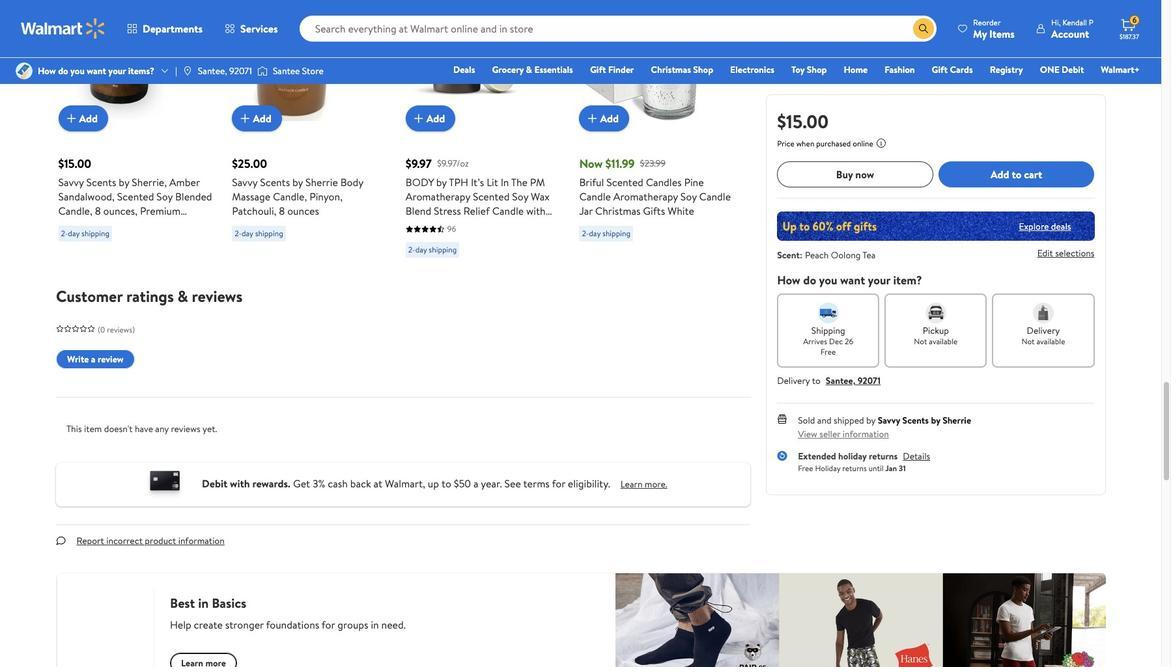 Task type: locate. For each thing, give the bounding box(es) containing it.
pickup not available
[[914, 324, 958, 347]]

your for item?
[[868, 272, 891, 289]]

to left 'santee, 92071' button
[[812, 375, 821, 388]]

2 not from the left
[[1022, 336, 1035, 347]]

add to favorites list, savvy scents by sherrie body massage candle, pinyon, patchouli, 8 ounces image
[[332, 5, 348, 22]]

not inside pickup not available
[[914, 336, 928, 347]]

add button up $9.97
[[406, 106, 456, 132]]

view seller information
[[798, 428, 889, 441]]

debit right one
[[1062, 63, 1084, 76]]

add to cart button
[[939, 162, 1095, 188]]

gift finder link
[[584, 63, 640, 77]]

walmart,
[[385, 477, 425, 491]]

3 soy from the left
[[681, 190, 697, 204]]

& right santo
[[514, 218, 521, 233]]

0 horizontal spatial your
[[108, 64, 126, 78]]

how do you want your items?
[[38, 64, 154, 78]]

0 vertical spatial want
[[87, 64, 106, 78]]

0 vertical spatial you
[[70, 64, 85, 78]]

scents up "details" button
[[903, 414, 929, 427]]

back
[[350, 477, 371, 491]]

4 product group from the left
[[580, 0, 735, 263]]

0 horizontal spatial gift
[[590, 63, 606, 76]]

0 horizontal spatial you
[[70, 64, 85, 78]]

aromatherapy inside now $11.99 $23.99 briful scented candles pine candle aromatherapy soy candle jar christmas gifts white
[[614, 190, 678, 204]]

scents down $25.00
[[260, 175, 290, 190]]

4 add to cart image from the left
[[585, 111, 600, 126]]

$15.00 up when
[[777, 109, 829, 134]]

candle down in
[[492, 204, 524, 218]]

2 soy from the left
[[512, 190, 529, 204]]

christmas right finder
[[651, 63, 691, 76]]

0 horizontal spatial 8
[[95, 204, 101, 218]]

free inside shipping arrives dec 26 free
[[821, 347, 836, 358]]

reorder my items
[[974, 17, 1015, 41]]

candle, left ounces,
[[58, 204, 92, 218]]

 image right the |
[[182, 66, 193, 76]]

1 horizontal spatial available
[[1037, 336, 1066, 347]]

gift left the cards
[[932, 63, 948, 76]]

scent : peach oolong tea
[[777, 249, 876, 262]]

you down 'walmart' image at the top left of the page
[[70, 64, 85, 78]]

add button up $25.00
[[232, 106, 282, 132]]

2 horizontal spatial 8
[[422, 233, 428, 247]]

add for $25.00
[[253, 111, 272, 126]]

shop inside the christmas shop link
[[694, 63, 714, 76]]

1 vertical spatial delivery
[[777, 375, 810, 388]]

add down how do you want your items?
[[79, 111, 98, 126]]

8 left ounces
[[279, 204, 285, 218]]

shipping down ounces,
[[81, 228, 110, 239]]

1 horizontal spatial information
[[843, 428, 889, 441]]

customer
[[56, 285, 122, 308]]

aromatherapy down sandalwood,
[[58, 218, 123, 233]]

& right grocery
[[526, 63, 532, 76]]

0 vertical spatial sherrie
[[306, 175, 338, 190]]

candle, left pinyon,
[[273, 190, 307, 204]]

1 not from the left
[[914, 336, 928, 347]]

departments button
[[116, 13, 214, 44]]

by for sold
[[867, 414, 876, 427]]

delivery to santee, 92071
[[777, 375, 881, 388]]

not inside "delivery not available"
[[1022, 336, 1035, 347]]

1 horizontal spatial $15.00
[[777, 109, 829, 134]]

1 product group from the left
[[58, 0, 214, 263]]

add to cart image for $25.00
[[237, 111, 253, 126]]

1 vertical spatial with
[[230, 477, 250, 491]]

ylang-
[[406, 218, 434, 233]]

add up $11.99
[[600, 111, 619, 126]]

do for how do you want your item?
[[804, 272, 817, 289]]

 image
[[16, 63, 33, 79]]

0 vertical spatial christmas
[[651, 63, 691, 76]]

debit right one debit card image
[[202, 477, 228, 491]]

92071
[[229, 64, 252, 78], [858, 375, 881, 388]]

one debit
[[1040, 63, 1084, 76]]

shipping
[[81, 228, 110, 239], [255, 228, 283, 239], [603, 228, 631, 239], [429, 244, 457, 255]]

1 horizontal spatial scents
[[260, 175, 290, 190]]

santee, 92071 button
[[826, 375, 881, 388]]

you down 'scent : peach oolong tea'
[[819, 272, 838, 289]]

savvy inside $15.00 savvy scents by sherrie, amber sandalwood, scented soy blended candle, 8 ounces, premium aromatherapy 2-day shipping
[[58, 175, 84, 190]]

92071 down services dropdown button
[[229, 64, 252, 78]]

by inside $25.00 savvy scents by sherrie body massage candle, pinyon, patchouli, 8 ounces
[[293, 175, 303, 190]]

add inside button
[[991, 167, 1010, 182]]

to left 'cart'
[[1012, 167, 1022, 182]]

free left holiday
[[798, 463, 814, 474]]

0 vertical spatial debit
[[1062, 63, 1084, 76]]

add up $25.00
[[253, 111, 272, 126]]

0 horizontal spatial debit
[[202, 477, 228, 491]]

price
[[777, 138, 795, 149]]

sherrie,
[[132, 175, 167, 190]]

savvy
[[58, 175, 84, 190], [232, 175, 258, 190], [878, 414, 901, 427]]

available down intent image for pickup
[[929, 336, 958, 347]]

0 horizontal spatial savvy
[[58, 175, 84, 190]]

2 horizontal spatial scents
[[903, 414, 929, 427]]

it's
[[471, 175, 484, 190]]

with left rewards.
[[230, 477, 250, 491]]

want for item?
[[841, 272, 865, 289]]

2 horizontal spatial &
[[526, 63, 532, 76]]

clear search field text image
[[898, 23, 908, 34]]

3 product group from the left
[[406, 0, 561, 263]]

2 horizontal spatial scented
[[607, 175, 644, 190]]

do down peach
[[804, 272, 817, 289]]

add button for $25.00
[[232, 106, 282, 132]]

product group containing $15.00
[[58, 0, 214, 263]]

1 horizontal spatial how
[[777, 272, 801, 289]]

add for now
[[600, 111, 619, 126]]

available down intent image for delivery
[[1037, 336, 1066, 347]]

1 vertical spatial a
[[474, 477, 479, 491]]

0 vertical spatial with
[[527, 204, 546, 218]]

candle,
[[273, 190, 307, 204], [58, 204, 92, 218]]

shop inside toy shop link
[[807, 63, 827, 76]]

free for shipping
[[821, 347, 836, 358]]

1 vertical spatial debit
[[202, 477, 228, 491]]

1 horizontal spatial you
[[819, 272, 838, 289]]

by inside $15.00 savvy scents by sherrie, amber sandalwood, scented soy blended candle, 8 ounces, premium aromatherapy 2-day shipping
[[119, 175, 129, 190]]

savvy scents by sherrie, amber sandalwood, scented soy blended candle, 8 ounces, premium aromatherapy image
[[58, 0, 180, 121]]

add button for $15.00
[[58, 106, 108, 132]]

report incorrect product information button
[[66, 526, 235, 557]]

0 horizontal spatial a
[[91, 353, 95, 366]]

2- down sandalwood,
[[61, 228, 68, 239]]

information right product
[[178, 535, 225, 548]]

massage
[[232, 190, 271, 204]]

1 vertical spatial $15.00
[[58, 156, 91, 172]]

 image left santee
[[257, 65, 268, 78]]

0 horizontal spatial to
[[442, 477, 452, 491]]

2-day shipping for savvy
[[235, 228, 283, 239]]

0 vertical spatial to
[[1012, 167, 1022, 182]]

santee, right the |
[[198, 64, 227, 78]]

christmas right jar
[[595, 204, 641, 218]]

your down tea on the top of the page
[[868, 272, 891, 289]]

add button down how do you want your items?
[[58, 106, 108, 132]]

candles
[[646, 175, 682, 190]]

1 horizontal spatial sherrie
[[943, 414, 972, 427]]

product
[[145, 535, 176, 548]]

free down shipping
[[821, 347, 836, 358]]

soy right gifts
[[681, 190, 697, 204]]

available inside pickup not available
[[929, 336, 958, 347]]

1 horizontal spatial want
[[841, 272, 865, 289]]

$15.00 for $15.00 savvy scents by sherrie, amber sandalwood, scented soy blended candle, 8 ounces, premium aromatherapy 2-day shipping
[[58, 156, 91, 172]]

candle down now
[[580, 190, 611, 204]]

want down oolong on the right top of the page
[[841, 272, 865, 289]]

how for how do you want your item?
[[777, 272, 801, 289]]

96
[[448, 224, 456, 235]]

do down 'walmart' image at the top left of the page
[[58, 64, 68, 78]]

buy
[[837, 167, 853, 182]]

1 shop from the left
[[694, 63, 714, 76]]

0 horizontal spatial available
[[929, 336, 958, 347]]

0 vertical spatial santee,
[[198, 64, 227, 78]]

briful scented candles pine candle aromatherapy soy candle jar christmas gifts white image
[[580, 0, 701, 121]]

want left items?
[[87, 64, 106, 78]]

candle inside '$9.97 $9.97/oz body by tph it's lit in the pm aromatherapy scented soy wax blend stress relief candle with ylang-ylang, palo santo & lemon oil 8 oz.'
[[492, 204, 524, 218]]

2- down patchouli,
[[235, 228, 242, 239]]

shop left electronics
[[694, 63, 714, 76]]

savvy scents by sherrie body massage candle, pinyon, patchouli, 8 ounces image
[[232, 0, 353, 121]]

your left items?
[[108, 64, 126, 78]]

&
[[526, 63, 532, 76], [514, 218, 521, 233], [177, 285, 188, 308]]

add button
[[58, 106, 108, 132], [232, 106, 282, 132], [406, 106, 456, 132], [580, 106, 629, 132]]

how down 'walmart' image at the top left of the page
[[38, 64, 56, 78]]

walmart+
[[1101, 63, 1140, 76]]

0 horizontal spatial not
[[914, 336, 928, 347]]

2- inside $15.00 savvy scents by sherrie, amber sandalwood, scented soy blended candle, 8 ounces, premium aromatherapy 2-day shipping
[[61, 228, 68, 239]]

1 horizontal spatial gift
[[932, 63, 948, 76]]

add to cart image up $9.97
[[411, 111, 427, 126]]

to
[[1012, 167, 1022, 182], [812, 375, 821, 388], [442, 477, 452, 491]]

scents up ounces,
[[86, 175, 116, 190]]

$15.00 inside $15.00 savvy scents by sherrie, amber sandalwood, scented soy blended candle, 8 ounces, premium aromatherapy 2-day shipping
[[58, 156, 91, 172]]

0 vertical spatial your
[[108, 64, 126, 78]]

2 add button from the left
[[232, 106, 282, 132]]

you for how do you want your items?
[[70, 64, 85, 78]]

$15.00 for $15.00
[[777, 109, 829, 134]]

1 horizontal spatial delivery
[[1027, 324, 1060, 338]]

available inside "delivery not available"
[[1037, 336, 1066, 347]]

available
[[929, 336, 958, 347], [1037, 336, 1066, 347]]

by inside '$9.97 $9.97/oz body by tph it's lit in the pm aromatherapy scented soy wax blend stress relief candle with ylang-ylang, palo santo & lemon oil 8 oz.'
[[436, 175, 447, 190]]

delivery down intent image for delivery
[[1027, 324, 1060, 338]]

explore deals
[[1019, 220, 1072, 233]]

0 horizontal spatial 2-day shipping
[[235, 228, 283, 239]]

1 horizontal spatial 92071
[[858, 375, 881, 388]]

add to cart image
[[64, 111, 79, 126], [237, 111, 253, 126], [411, 111, 427, 126], [585, 111, 600, 126]]

my
[[974, 26, 987, 41]]

gift left finder
[[590, 63, 606, 76]]

legal information image
[[876, 138, 887, 149]]

1 vertical spatial &
[[514, 218, 521, 233]]

one
[[1040, 63, 1060, 76]]

2-
[[61, 228, 68, 239], [235, 228, 242, 239], [582, 228, 589, 239], [408, 244, 416, 255]]

0 horizontal spatial want
[[87, 64, 106, 78]]

0 horizontal spatial do
[[58, 64, 68, 78]]

gift cards
[[932, 63, 973, 76]]

$15.00
[[777, 109, 829, 134], [58, 156, 91, 172]]

1 horizontal spatial with
[[527, 204, 546, 218]]

shipping arrives dec 26 free
[[804, 324, 854, 358]]

gift for gift finder
[[590, 63, 606, 76]]

your for items?
[[108, 64, 126, 78]]

product group
[[58, 0, 214, 263], [232, 0, 388, 263], [406, 0, 561, 263], [580, 0, 735, 263]]

4 add button from the left
[[580, 106, 629, 132]]

add to cart image up $25.00
[[237, 111, 253, 126]]

deals
[[1052, 220, 1072, 233]]

1 horizontal spatial free
[[821, 347, 836, 358]]

1 horizontal spatial christmas
[[651, 63, 691, 76]]

arrives
[[804, 336, 828, 347]]

a right '$50'
[[474, 477, 479, 491]]

2 shop from the left
[[807, 63, 827, 76]]

2 horizontal spatial to
[[1012, 167, 1022, 182]]

gifts
[[643, 204, 665, 218]]

item?
[[894, 272, 923, 289]]

0 vertical spatial do
[[58, 64, 68, 78]]

to inside button
[[1012, 167, 1022, 182]]

santo
[[485, 218, 511, 233]]

1 horizontal spatial candle,
[[273, 190, 307, 204]]

reorder
[[974, 17, 1001, 28]]

1 available from the left
[[929, 336, 958, 347]]

0 horizontal spatial free
[[798, 463, 814, 474]]

blend
[[406, 204, 432, 218]]

8 left ounces,
[[95, 204, 101, 218]]

walmart image
[[21, 18, 106, 39]]

candle right the white
[[700, 190, 731, 204]]

gift inside gift finder link
[[590, 63, 606, 76]]

seller
[[820, 428, 841, 441]]

1 horizontal spatial debit
[[1062, 63, 1084, 76]]

1 vertical spatial christmas
[[595, 204, 641, 218]]

gift finder
[[590, 63, 634, 76]]

christmas
[[651, 63, 691, 76], [595, 204, 641, 218]]

1 horizontal spatial soy
[[512, 190, 529, 204]]

(
[[97, 324, 100, 336]]

extended holiday returns details free holiday returns until jan 31
[[798, 450, 931, 474]]

1 horizontal spatial returns
[[869, 450, 898, 463]]

2 product group from the left
[[232, 0, 388, 263]]

returns left the until
[[843, 463, 867, 474]]

delivery inside "delivery not available"
[[1027, 324, 1060, 338]]

and
[[818, 414, 832, 427]]

details
[[903, 450, 931, 463]]

1 horizontal spatial savvy
[[232, 175, 258, 190]]

 image
[[257, 65, 268, 78], [182, 66, 193, 76]]

2-day shipping down patchouli,
[[235, 228, 283, 239]]

delivery up sold
[[777, 375, 810, 388]]

aromatherapy down $23.99 at the right top of the page
[[614, 190, 678, 204]]

0 vertical spatial free
[[821, 347, 836, 358]]

soy left wax
[[512, 190, 529, 204]]

product group containing now $11.99
[[580, 0, 735, 263]]

$15.00 up sandalwood,
[[58, 156, 91, 172]]

0 vertical spatial reviews
[[192, 285, 242, 308]]

2 available from the left
[[1037, 336, 1066, 347]]

aromatherapy up ylang,
[[406, 190, 470, 204]]

incorrect
[[106, 535, 143, 548]]

scents for $15.00
[[86, 175, 116, 190]]

services button
[[214, 13, 289, 44]]

candle, inside $25.00 savvy scents by sherrie body massage candle, pinyon, patchouli, 8 ounces
[[273, 190, 307, 204]]

2 add to cart image from the left
[[237, 111, 253, 126]]

0 horizontal spatial scents
[[86, 175, 116, 190]]

1 vertical spatial how
[[777, 272, 801, 289]]

2-day shipping down jar
[[582, 228, 631, 239]]

ounces,
[[103, 204, 138, 218]]

0 horizontal spatial information
[[178, 535, 225, 548]]

1 horizontal spatial aromatherapy
[[406, 190, 470, 204]]

1 soy from the left
[[157, 190, 173, 204]]

available for delivery
[[1037, 336, 1066, 347]]

0 horizontal spatial delivery
[[777, 375, 810, 388]]

1 horizontal spatial a
[[474, 477, 479, 491]]

add to cart image up now
[[585, 111, 600, 126]]

day down sandalwood,
[[68, 228, 80, 239]]

0 horizontal spatial sherrie
[[306, 175, 338, 190]]

debit
[[1062, 63, 1084, 76], [202, 477, 228, 491]]

details button
[[903, 450, 931, 463]]

scents
[[86, 175, 116, 190], [260, 175, 290, 190], [903, 414, 929, 427]]

1 vertical spatial want
[[841, 272, 865, 289]]

0 vertical spatial delivery
[[1027, 324, 1060, 338]]

stress
[[434, 204, 461, 218]]

kendall
[[1063, 17, 1088, 28]]

1 add to cart image from the left
[[64, 111, 79, 126]]

0 vertical spatial how
[[38, 64, 56, 78]]

add button up now
[[580, 106, 629, 132]]

with
[[527, 204, 546, 218], [230, 477, 250, 491]]

scented inside '$9.97 $9.97/oz body by tph it's lit in the pm aromatherapy scented soy wax blend stress relief candle with ylang-ylang, palo santo & lemon oil 8 oz.'
[[473, 190, 510, 204]]

2 gift from the left
[[932, 63, 948, 76]]

0 horizontal spatial aromatherapy
[[58, 218, 123, 233]]

|
[[175, 64, 177, 78]]

with down pm
[[527, 204, 546, 218]]

& right ratings
[[177, 285, 188, 308]]

0 horizontal spatial how
[[38, 64, 56, 78]]

until
[[869, 463, 884, 474]]

add to cart image down how do you want your items?
[[64, 111, 79, 126]]

0 horizontal spatial &
[[177, 285, 188, 308]]

free inside the extended holiday returns details free holiday returns until jan 31
[[798, 463, 814, 474]]

1 add button from the left
[[58, 106, 108, 132]]

gift
[[590, 63, 606, 76], [932, 63, 948, 76]]

0 horizontal spatial shop
[[694, 63, 714, 76]]

view
[[798, 428, 818, 441]]

scents inside $15.00 savvy scents by sherrie, amber sandalwood, scented soy blended candle, 8 ounces, premium aromatherapy 2-day shipping
[[86, 175, 116, 190]]

sandalwood,
[[58, 190, 115, 204]]

doesn't
[[104, 423, 132, 436]]

0 vertical spatial $15.00
[[777, 109, 829, 134]]

up to sixty percent off deals. shop now. image
[[777, 212, 1095, 241]]

santee, down dec
[[826, 375, 856, 388]]

how down scent
[[777, 272, 801, 289]]

add up $9.97/oz at top left
[[427, 111, 445, 126]]

report incorrect product information
[[77, 535, 225, 548]]

not down intent image for pickup
[[914, 336, 928, 347]]

8 left oz.
[[422, 233, 428, 247]]

1 gift from the left
[[590, 63, 606, 76]]

2 horizontal spatial 2-day shipping
[[582, 228, 631, 239]]

0 horizontal spatial candle,
[[58, 204, 92, 218]]

1 vertical spatial information
[[178, 535, 225, 548]]

savvy for $15.00
[[58, 175, 84, 190]]

explore deals link
[[1014, 215, 1077, 238]]

0 horizontal spatial candle
[[492, 204, 524, 218]]

scented inside $15.00 savvy scents by sherrie, amber sandalwood, scented soy blended candle, 8 ounces, premium aromatherapy 2-day shipping
[[117, 190, 154, 204]]

Search search field
[[300, 16, 937, 42]]

explore
[[1019, 220, 1049, 233]]

not down intent image for delivery
[[1022, 336, 1035, 347]]

you for how do you want your item?
[[819, 272, 838, 289]]

8 inside '$9.97 $9.97/oz body by tph it's lit in the pm aromatherapy scented soy wax blend stress relief candle with ylang-ylang, palo santo & lemon oil 8 oz.'
[[422, 233, 428, 247]]

1 horizontal spatial your
[[868, 272, 891, 289]]

intent image for delivery image
[[1033, 303, 1054, 324]]

gift inside gift cards link
[[932, 63, 948, 76]]

0 horizontal spatial 92071
[[229, 64, 252, 78]]

gift cards link
[[926, 63, 979, 77]]

returns left the 31
[[869, 450, 898, 463]]

1 horizontal spatial scented
[[473, 190, 510, 204]]

0 horizontal spatial christmas
[[595, 204, 641, 218]]

soy left blended
[[157, 190, 173, 204]]

shop right toy
[[807, 63, 827, 76]]

1 horizontal spatial  image
[[257, 65, 268, 78]]

1 horizontal spatial do
[[804, 272, 817, 289]]

rewards.
[[252, 477, 291, 491]]

2 vertical spatial &
[[177, 285, 188, 308]]

2 horizontal spatial aromatherapy
[[614, 190, 678, 204]]

8
[[95, 204, 101, 218], [279, 204, 285, 218], [422, 233, 428, 247]]

not for pickup
[[914, 336, 928, 347]]

information down shipped
[[843, 428, 889, 441]]

delivery for to
[[777, 375, 810, 388]]

product group containing $9.97
[[406, 0, 561, 263]]

scents inside $25.00 savvy scents by sherrie body massage candle, pinyon, patchouli, 8 ounces
[[260, 175, 290, 190]]

to right up
[[442, 477, 452, 491]]

add left 'cart'
[[991, 167, 1010, 182]]

1 horizontal spatial to
[[812, 375, 821, 388]]

any
[[155, 423, 168, 436]]

92071 up sold and shipped by savvy scents by sherrie
[[858, 375, 881, 388]]

savvy inside $25.00 savvy scents by sherrie body massage candle, pinyon, patchouli, 8 ounces
[[232, 175, 258, 190]]

1 vertical spatial do
[[804, 272, 817, 289]]

0 horizontal spatial scented
[[117, 190, 154, 204]]

1 horizontal spatial 8
[[279, 204, 285, 218]]

add to favorites list, savvy scents by sherrie, amber sandalwood, scented soy blended candle, 8 ounces, premium aromatherapy image
[[159, 5, 174, 22]]

& inside '$9.97 $9.97/oz body by tph it's lit in the pm aromatherapy scented soy wax blend stress relief candle with ylang-ylang, palo santo & lemon oil 8 oz.'
[[514, 218, 521, 233]]

a right write
[[91, 353, 95, 366]]

day left oz.
[[415, 244, 427, 255]]

2-day shipping down ylang-
[[408, 244, 457, 255]]



Task type: vqa. For each thing, say whether or not it's contained in the screenshot.
the middle add to cart icon
yes



Task type: describe. For each thing, give the bounding box(es) containing it.
when
[[797, 138, 815, 149]]

candle, inside $15.00 savvy scents by sherrie, amber sandalwood, scented soy blended candle, 8 ounces, premium aromatherapy 2-day shipping
[[58, 204, 92, 218]]

by for $25.00
[[293, 175, 303, 190]]

$9.97 $9.97/oz body by tph it's lit in the pm aromatherapy scented soy wax blend stress relief candle with ylang-ylang, palo santo & lemon oil 8 oz.
[[406, 156, 554, 247]]

cart
[[1024, 167, 1043, 182]]

item
[[84, 423, 102, 436]]

more.
[[645, 478, 668, 491]]

1 vertical spatial 92071
[[858, 375, 881, 388]]

31
[[899, 463, 906, 474]]

add button for now
[[580, 106, 629, 132]]

aromatherapy inside $15.00 savvy scents by sherrie, amber sandalwood, scented soy blended candle, 8 ounces, premium aromatherapy 2-day shipping
[[58, 218, 123, 233]]

0 vertical spatial a
[[91, 353, 95, 366]]

relief
[[464, 204, 490, 218]]

santee store
[[273, 64, 324, 78]]

intent image for shipping image
[[818, 303, 839, 324]]

christmas inside now $11.99 $23.99 briful scented candles pine candle aromatherapy soy candle jar christmas gifts white
[[595, 204, 641, 218]]

report
[[77, 535, 104, 548]]

$187.37
[[1120, 32, 1140, 41]]

free for extended
[[798, 463, 814, 474]]

add to cart image for $15.00
[[64, 111, 79, 126]]

2- down jar
[[582, 228, 589, 239]]

day inside $15.00 savvy scents by sherrie, amber sandalwood, scented soy blended candle, 8 ounces, premium aromatherapy 2-day shipping
[[68, 228, 80, 239]]

with inside '$9.97 $9.97/oz body by tph it's lit in the pm aromatherapy scented soy wax blend stress relief candle with ylang-ylang, palo santo & lemon oil 8 oz.'
[[527, 204, 546, 218]]

product group containing $25.00
[[232, 0, 388, 263]]

0 vertical spatial information
[[843, 428, 889, 441]]

at
[[374, 477, 383, 491]]

0 horizontal spatial with
[[230, 477, 250, 491]]

scented inside now $11.99 $23.99 briful scented candles pine candle aromatherapy soy candle jar christmas gifts white
[[607, 175, 644, 190]]

 image for santee, 92071
[[182, 66, 193, 76]]

3 add to cart image from the left
[[411, 111, 427, 126]]

0 vertical spatial 92071
[[229, 64, 252, 78]]

grocery & essentials link
[[486, 63, 579, 77]]

tph
[[449, 175, 469, 190]]

price when purchased online
[[777, 138, 874, 149]]

finder
[[608, 63, 634, 76]]

items
[[990, 26, 1015, 41]]

for
[[552, 477, 566, 491]]

$50
[[454, 477, 471, 491]]

lemon
[[523, 218, 554, 233]]

sold and shipped by savvy scents by sherrie
[[798, 414, 972, 427]]

$9.97/oz
[[437, 157, 469, 170]]

soy inside now $11.99 $23.99 briful scented candles pine candle aromatherapy soy candle jar christmas gifts white
[[681, 190, 697, 204]]

add to favorites list, briful scented candles pine candle aromatherapy soy candle jar christmas gifts white image
[[680, 5, 696, 22]]

up
[[428, 477, 439, 491]]

holiday
[[839, 450, 867, 463]]

dec
[[830, 336, 843, 347]]

now
[[856, 167, 875, 182]]

grocery
[[492, 63, 524, 76]]

jar
[[580, 204, 593, 218]]

aromatherapy inside '$9.97 $9.97/oz body by tph it's lit in the pm aromatherapy scented soy wax blend stress relief candle with ylang-ylang, palo santo & lemon oil 8 oz.'
[[406, 190, 470, 204]]

shop for christmas shop
[[694, 63, 714, 76]]

the
[[511, 175, 528, 190]]

santee, 92071
[[198, 64, 252, 78]]

0
[[100, 324, 105, 336]]

day down patchouli,
[[242, 228, 253, 239]]

have
[[135, 423, 153, 436]]

oolong
[[831, 249, 861, 262]]

shipping inside $15.00 savvy scents by sherrie, amber sandalwood, scented soy blended candle, 8 ounces, premium aromatherapy 2-day shipping
[[81, 228, 110, 239]]

how for how do you want your items?
[[38, 64, 56, 78]]

shipping down briful
[[603, 228, 631, 239]]

p
[[1089, 17, 1094, 28]]

day down jar
[[589, 228, 601, 239]]

delivery for not
[[1027, 324, 1060, 338]]

add to favorites list, body by tph it's lit in the pm aromatherapy scented soy wax blend stress relief candle with ylang-ylang, palo santo & lemon oil 8 oz. image
[[506, 5, 522, 22]]

toy shop
[[792, 63, 827, 76]]

2 vertical spatial to
[[442, 477, 452, 491]]

one debit link
[[1035, 63, 1090, 77]]

available for pickup
[[929, 336, 958, 347]]

hi,
[[1052, 17, 1061, 28]]

shipping down patchouli,
[[255, 228, 283, 239]]

edit selections button
[[1038, 247, 1095, 260]]

sherrie inside $25.00 savvy scents by sherrie body massage candle, pinyon, patchouli, 8 ounces
[[306, 175, 338, 190]]

2 horizontal spatial candle
[[700, 190, 731, 204]]

savvy for $25.00
[[232, 175, 258, 190]]

holiday
[[815, 463, 841, 474]]

registry
[[990, 63, 1024, 76]]

next slide for products you may also like list image
[[709, 36, 740, 68]]

one debit card  debit with rewards. get 3% cash back at walmart, up to $50 a year. see terms for eligibility. learn more. element
[[621, 478, 668, 492]]

0 horizontal spatial santee,
[[198, 64, 227, 78]]

1 vertical spatial santee,
[[826, 375, 856, 388]]

gift for gift cards
[[932, 63, 948, 76]]

electronics link
[[725, 63, 781, 77]]

2- down ylang-
[[408, 244, 416, 255]]

0 horizontal spatial returns
[[843, 463, 867, 474]]

deals
[[454, 63, 475, 76]]

online
[[853, 138, 874, 149]]

debit with rewards. get 3% cash back at walmart, up to $50 a year. see terms for eligibility.
[[202, 477, 610, 491]]

intent image for pickup image
[[926, 303, 947, 324]]

8 inside $25.00 savvy scents by sherrie body massage candle, pinyon, patchouli, 8 ounces
[[279, 204, 285, 218]]

scents for $25.00
[[260, 175, 290, 190]]

 image for santee store
[[257, 65, 268, 78]]

one debit card image
[[139, 469, 192, 502]]

edit
[[1038, 247, 1054, 260]]

ratings
[[126, 285, 174, 308]]

briful
[[580, 175, 604, 190]]

Walmart Site-Wide search field
[[300, 16, 937, 42]]

christmas shop link
[[645, 63, 719, 77]]

by for $9.97
[[436, 175, 447, 190]]

year.
[[481, 477, 502, 491]]

pm
[[530, 175, 545, 190]]

8 inside $15.00 savvy scents by sherrie, amber sandalwood, scented soy blended candle, 8 ounces, premium aromatherapy 2-day shipping
[[95, 204, 101, 218]]

add for $15.00
[[79, 111, 98, 126]]

christmas shop
[[651, 63, 714, 76]]

ounces
[[287, 204, 319, 218]]

$11.99
[[606, 156, 635, 172]]

how do you want your item?
[[777, 272, 923, 289]]

( 0 reviews )
[[97, 324, 135, 336]]

shipping down 96
[[429, 244, 457, 255]]

1 horizontal spatial candle
[[580, 190, 611, 204]]

registry link
[[984, 63, 1029, 77]]

wax
[[531, 190, 550, 204]]

not for delivery
[[1022, 336, 1035, 347]]

body by tph it's lit in the pm aromatherapy scented soy wax blend stress relief candle with ylang-ylang, palo santo & lemon oil 8 oz. image
[[406, 0, 527, 121]]

store
[[302, 64, 324, 78]]

eligibility.
[[568, 477, 610, 491]]

information inside button
[[178, 535, 225, 548]]

do for how do you want your items?
[[58, 64, 68, 78]]

soy inside '$9.97 $9.97/oz body by tph it's lit in the pm aromatherapy scented soy wax blend stress relief candle with ylang-ylang, palo santo & lemon oil 8 oz.'
[[512, 190, 529, 204]]

soy inside $15.00 savvy scents by sherrie, amber sandalwood, scented soy blended candle, 8 ounces, premium aromatherapy 2-day shipping
[[157, 190, 173, 204]]

3 add button from the left
[[406, 106, 456, 132]]

by for $15.00
[[119, 175, 129, 190]]

$25.00 savvy scents by sherrie body massage candle, pinyon, patchouli, 8 ounces
[[232, 156, 364, 218]]

add to cart image for now
[[585, 111, 600, 126]]

learn
[[621, 478, 643, 491]]

learn more.
[[621, 478, 668, 491]]

to for add
[[1012, 167, 1022, 182]]

1 horizontal spatial 2-day shipping
[[408, 244, 457, 255]]

peach
[[805, 249, 829, 262]]

2-day shipping for $11.99
[[582, 228, 631, 239]]

delivery not available
[[1022, 324, 1066, 347]]

essentials
[[535, 63, 573, 76]]

premium
[[140, 204, 181, 218]]

2 horizontal spatial savvy
[[878, 414, 901, 427]]

2 vertical spatial reviews
[[171, 423, 200, 436]]

to for delivery
[[812, 375, 821, 388]]

want for items?
[[87, 64, 106, 78]]

1 vertical spatial sherrie
[[943, 414, 972, 427]]

sold
[[798, 414, 815, 427]]

fashion
[[885, 63, 915, 76]]

edit selections
[[1038, 247, 1095, 260]]

shop for toy shop
[[807, 63, 827, 76]]

1 vertical spatial reviews
[[107, 324, 132, 336]]

0 vertical spatial &
[[526, 63, 532, 76]]

palo
[[463, 218, 483, 233]]

view seller information link
[[798, 428, 889, 441]]

search icon image
[[919, 23, 929, 34]]

pickup
[[923, 324, 949, 338]]

services
[[241, 22, 278, 36]]

amber
[[169, 175, 200, 190]]

electronics
[[731, 63, 775, 76]]

extended
[[798, 450, 836, 463]]

$23.99
[[640, 157, 666, 170]]

home link
[[838, 63, 874, 77]]

home
[[844, 63, 868, 76]]

3%
[[313, 477, 325, 491]]



